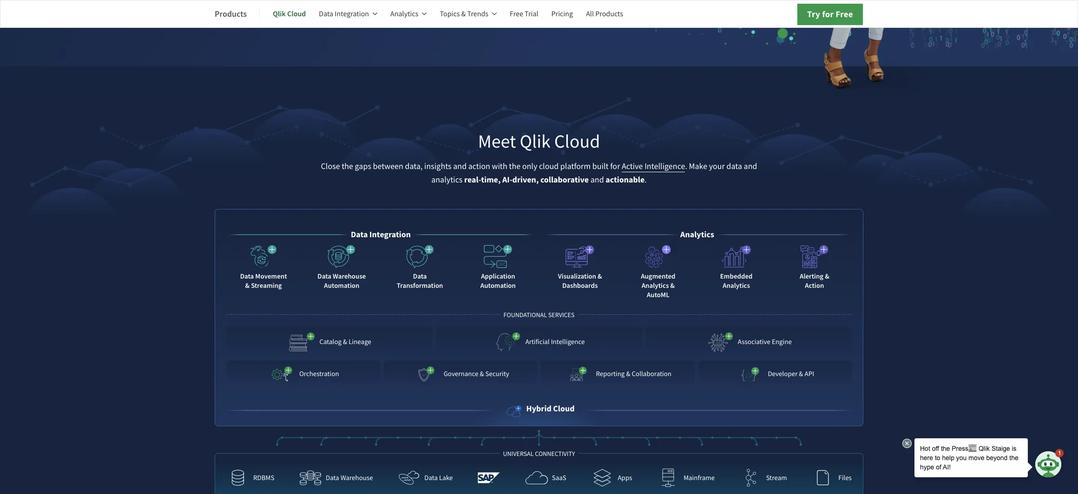 Task type: locate. For each thing, give the bounding box(es) containing it.
data inside data warehouse automation
[[318, 272, 332, 281]]

. left make
[[686, 161, 688, 172]]

hybrid cloud button
[[504, 403, 575, 419]]

and down built
[[591, 175, 604, 186]]

warehouse inside data warehouse automation
[[333, 272, 366, 281]]

data integration
[[319, 9, 369, 19], [351, 229, 411, 240]]

& right the catalog at bottom left
[[343, 338, 347, 347]]

trends
[[468, 9, 489, 19]]

1 horizontal spatial .
[[686, 161, 688, 172]]

all
[[586, 9, 594, 19]]

& for developer & api
[[800, 370, 804, 379]]

free trial
[[510, 9, 539, 19]]

the
[[342, 161, 353, 172], [509, 161, 521, 172]]

try for free link
[[798, 4, 864, 25]]

& left streaming
[[245, 281, 250, 291]]

streaming
[[251, 281, 282, 291]]

orchestration
[[299, 370, 339, 379]]

the left gaps
[[342, 161, 353, 172]]

cloud inside button
[[554, 404, 575, 415]]

for
[[823, 8, 834, 20], [611, 161, 621, 172]]

0 horizontal spatial integration
[[335, 9, 369, 19]]

topics & trends link
[[440, 3, 497, 25]]

and
[[453, 161, 467, 172], [744, 161, 758, 172], [591, 175, 604, 186]]

free inside products menu bar
[[510, 9, 524, 19]]

0 vertical spatial warehouse
[[333, 272, 366, 281]]

0 horizontal spatial automation
[[324, 281, 360, 291]]

augmented
[[641, 272, 676, 281]]

cloud for hybrid cloud
[[554, 404, 575, 415]]

& right topics
[[462, 9, 466, 19]]

visualization & dashboards button
[[548, 241, 613, 294]]

governance & security button
[[384, 361, 538, 387]]

action
[[469, 161, 491, 172]]

0 horizontal spatial .
[[645, 175, 647, 186]]

alerting & action button
[[783, 241, 848, 294]]

0 horizontal spatial intelligence
[[551, 338, 585, 347]]

visualization & dashboards
[[558, 272, 602, 291]]

. down active intelligence "link"
[[645, 175, 647, 186]]

& inside augmented analytics & automl
[[671, 281, 675, 291]]

universal connectivity
[[503, 450, 575, 459]]

intelligence right active
[[645, 161, 686, 172]]

analytics link
[[391, 3, 427, 25]]

analytics inside augmented analytics & automl
[[642, 281, 669, 291]]

only
[[523, 161, 538, 172]]

2 horizontal spatial and
[[744, 161, 758, 172]]

and up real-
[[453, 161, 467, 172]]

meet qlik cloud
[[478, 130, 601, 153]]

0 horizontal spatial products
[[215, 8, 247, 19]]

qlik cloud link
[[273, 3, 306, 25]]

intelligence down "services"
[[551, 338, 585, 347]]

0 vertical spatial .
[[686, 161, 688, 172]]

integration
[[335, 9, 369, 19], [370, 229, 411, 240]]

data inside data movement & streaming
[[240, 272, 254, 281]]

for right built
[[611, 161, 621, 172]]

automation
[[324, 281, 360, 291], [481, 281, 516, 291]]

data warehouse automation button
[[309, 241, 375, 294]]

0 horizontal spatial free
[[510, 9, 524, 19]]

ai-
[[503, 174, 513, 186]]

analytics
[[391, 9, 419, 19], [681, 229, 715, 240], [642, 281, 669, 291], [723, 281, 751, 291]]

data warehouse automation
[[318, 272, 366, 291]]

1 vertical spatial integration
[[370, 229, 411, 240]]

orchestration button
[[226, 361, 380, 387]]

& right visualization
[[598, 272, 602, 281]]

security
[[486, 370, 510, 379]]

automation inside data warehouse automation
[[324, 281, 360, 291]]

& inside "alerting & action"
[[825, 272, 830, 281]]

meet
[[478, 130, 516, 153]]

data movement & streaming button
[[231, 241, 296, 294]]

api
[[805, 370, 815, 379]]

analytics inside embedded analytics
[[723, 281, 751, 291]]

1 horizontal spatial automation
[[481, 281, 516, 291]]

platform
[[561, 161, 591, 172]]

& right "reporting"
[[627, 370, 631, 379]]

1 horizontal spatial and
[[591, 175, 604, 186]]

engine
[[772, 338, 792, 347]]

1 horizontal spatial the
[[509, 161, 521, 172]]

1 vertical spatial qlik
[[520, 130, 551, 153]]

1 automation from the left
[[324, 281, 360, 291]]

0 vertical spatial data integration
[[319, 9, 369, 19]]

associative engine
[[738, 338, 792, 347]]

qlik cloud
[[273, 9, 306, 19]]

0 vertical spatial cloud
[[287, 9, 306, 19]]

collaboration
[[632, 370, 672, 379]]

0 horizontal spatial for
[[611, 161, 621, 172]]

cloud
[[287, 9, 306, 19], [555, 130, 601, 153], [554, 404, 575, 415]]

data inside data transformation
[[413, 272, 427, 281]]

0 vertical spatial for
[[823, 8, 834, 20]]

analytics inside products menu bar
[[391, 9, 419, 19]]

with
[[492, 161, 508, 172]]

2 vertical spatial cloud
[[554, 404, 575, 415]]

artificial
[[526, 338, 550, 347]]

the left only
[[509, 161, 521, 172]]

& for catalog & lineage
[[343, 338, 347, 347]]

free left trial
[[510, 9, 524, 19]]

warehouse
[[333, 272, 366, 281], [341, 474, 373, 483]]

developer & api button
[[699, 361, 852, 387]]

1 vertical spatial intelligence
[[551, 338, 585, 347]]

data
[[319, 9, 333, 19], [351, 229, 368, 240], [240, 272, 254, 281], [318, 272, 332, 281], [413, 272, 427, 281], [326, 474, 339, 483], [425, 474, 438, 483]]

free trial link
[[510, 3, 539, 25]]

intelligence
[[645, 161, 686, 172], [551, 338, 585, 347]]

1 vertical spatial data integration
[[351, 229, 411, 240]]

integration inside products menu bar
[[335, 9, 369, 19]]

1 vertical spatial cloud
[[555, 130, 601, 153]]

automation inside the application automation button
[[481, 281, 516, 291]]

pricing link
[[552, 3, 573, 25]]

artificial intelligence button
[[436, 327, 642, 358]]

for right try
[[823, 8, 834, 20]]

cloud for qlik cloud
[[287, 9, 306, 19]]

augmented analytics & automl button
[[626, 241, 691, 304]]

active
[[622, 161, 643, 172]]

1 the from the left
[[342, 161, 353, 172]]

data,
[[405, 161, 423, 172]]

all products link
[[586, 3, 624, 25]]

& inside 'link'
[[462, 9, 466, 19]]

& right alerting
[[825, 272, 830, 281]]

data transformation button
[[388, 241, 453, 294]]

rdbms
[[253, 474, 275, 483]]

2 the from the left
[[509, 161, 521, 172]]

cloud inside 'link'
[[287, 9, 306, 19]]

0 horizontal spatial and
[[453, 161, 467, 172]]

real-
[[465, 174, 481, 186]]

1 horizontal spatial products
[[596, 9, 624, 19]]

& right automl
[[671, 281, 675, 291]]

1 vertical spatial warehouse
[[341, 474, 373, 483]]

0 horizontal spatial qlik
[[273, 9, 286, 19]]

mainframe
[[684, 474, 715, 483]]

1 horizontal spatial qlik
[[520, 130, 551, 153]]

2 automation from the left
[[481, 281, 516, 291]]

.
[[686, 161, 688, 172], [645, 175, 647, 186]]

and right data on the right of page
[[744, 161, 758, 172]]

qlik inside 'link'
[[273, 9, 286, 19]]

products
[[215, 8, 247, 19], [596, 9, 624, 19]]

0 vertical spatial intelligence
[[645, 161, 686, 172]]

real-time, ai-driven, collaborative and actionable .
[[465, 174, 647, 186]]

& left api
[[800, 370, 804, 379]]

1 vertical spatial for
[[611, 161, 621, 172]]

. inside real-time, ai-driven, collaborative and actionable .
[[645, 175, 647, 186]]

developer
[[768, 370, 798, 379]]

& inside visualization & dashboards
[[598, 272, 602, 281]]

1 horizontal spatial for
[[823, 8, 834, 20]]

1 vertical spatial .
[[645, 175, 647, 186]]

universal
[[503, 450, 534, 459]]

0 vertical spatial integration
[[335, 9, 369, 19]]

associative
[[738, 338, 771, 347]]

0 vertical spatial qlik
[[273, 9, 286, 19]]

actionable
[[606, 174, 645, 186]]

& left security
[[480, 370, 484, 379]]

close the gaps between data, insights and action with the only cloud platform built for active intelligence
[[321, 161, 686, 172]]

qlik
[[273, 9, 286, 19], [520, 130, 551, 153]]

free right try
[[836, 8, 854, 20]]

. inside . make your data and analytics
[[686, 161, 688, 172]]

. make your data and analytics
[[432, 161, 758, 186]]

try
[[808, 8, 821, 20]]

embedded analytics button
[[704, 241, 769, 294]]

0 horizontal spatial the
[[342, 161, 353, 172]]

your
[[709, 161, 725, 172]]

1 horizontal spatial integration
[[370, 229, 411, 240]]

associative engine button
[[646, 327, 852, 358]]

1 horizontal spatial free
[[836, 8, 854, 20]]

warehouse for data warehouse
[[341, 474, 373, 483]]



Task type: describe. For each thing, give the bounding box(es) containing it.
gaps
[[355, 161, 372, 172]]

collaborative
[[541, 174, 589, 186]]

data integration inside data integration link
[[319, 9, 369, 19]]

alerting & action
[[800, 272, 830, 291]]

artificial intelligence
[[526, 338, 585, 347]]

& for reporting & collaboration
[[627, 370, 631, 379]]

catalog & lineage
[[320, 338, 372, 347]]

try for free
[[808, 8, 854, 20]]

topics & trends
[[440, 9, 489, 19]]

services
[[549, 311, 575, 319]]

catalog
[[320, 338, 342, 347]]

governance & security
[[444, 370, 510, 379]]

make
[[689, 161, 708, 172]]

and inside . make your data and analytics
[[744, 161, 758, 172]]

visualization
[[558, 272, 597, 281]]

products menu bar
[[215, 3, 637, 25]]

action
[[806, 281, 825, 291]]

intelligence inside "button"
[[551, 338, 585, 347]]

analytics
[[432, 175, 463, 186]]

application
[[481, 272, 516, 281]]

& for topics & trends
[[462, 9, 466, 19]]

cloud
[[539, 161, 559, 172]]

stream
[[767, 474, 788, 483]]

application automation button
[[466, 241, 531, 294]]

trial
[[525, 9, 539, 19]]

& for governance & security
[[480, 370, 484, 379]]

warehouse for data warehouse automation
[[333, 272, 366, 281]]

free inside 'link'
[[836, 8, 854, 20]]

data
[[727, 161, 743, 172]]

hybrid
[[527, 404, 552, 415]]

files
[[839, 474, 852, 483]]

automl
[[647, 291, 670, 300]]

for inside 'link'
[[823, 8, 834, 20]]

& for alerting & action
[[825, 272, 830, 281]]

data inside products menu bar
[[319, 9, 333, 19]]

application automation
[[481, 272, 516, 291]]

between
[[373, 161, 404, 172]]

embedded
[[721, 272, 753, 281]]

built
[[593, 161, 609, 172]]

data integration link
[[319, 3, 378, 25]]

data transformation
[[397, 272, 443, 291]]

pricing
[[552, 9, 573, 19]]

reporting & collaboration button
[[541, 361, 695, 387]]

catalog & lineage button
[[226, 327, 433, 358]]

lake
[[439, 474, 453, 483]]

data movement & streaming
[[240, 272, 287, 291]]

insights
[[425, 161, 452, 172]]

all products
[[586, 9, 624, 19]]

apps
[[618, 474, 633, 483]]

driven,
[[513, 174, 539, 186]]

saas
[[552, 474, 567, 483]]

embedded analytics
[[721, 272, 753, 291]]

developer & api
[[768, 370, 815, 379]]

lineage
[[349, 338, 372, 347]]

& inside data movement & streaming
[[245, 281, 250, 291]]

and inside real-time, ai-driven, collaborative and actionable .
[[591, 175, 604, 186]]

foundational services
[[504, 311, 575, 319]]

connectivity
[[535, 450, 575, 459]]

transformation
[[397, 281, 443, 291]]

products inside all products link
[[596, 9, 624, 19]]

foundational
[[504, 311, 547, 319]]

time,
[[481, 174, 501, 186]]

augmented analytics & automl
[[641, 272, 676, 300]]

& for visualization & dashboards
[[598, 272, 602, 281]]

alerting
[[800, 272, 824, 281]]

close
[[321, 161, 340, 172]]

1 horizontal spatial intelligence
[[645, 161, 686, 172]]

data lake
[[425, 474, 453, 483]]

active intelligence link
[[622, 161, 686, 173]]

dashboards
[[563, 281, 598, 291]]

reporting
[[596, 370, 625, 379]]

reporting & collaboration
[[596, 370, 672, 379]]



Task type: vqa. For each thing, say whether or not it's contained in the screenshot.
Company image
no



